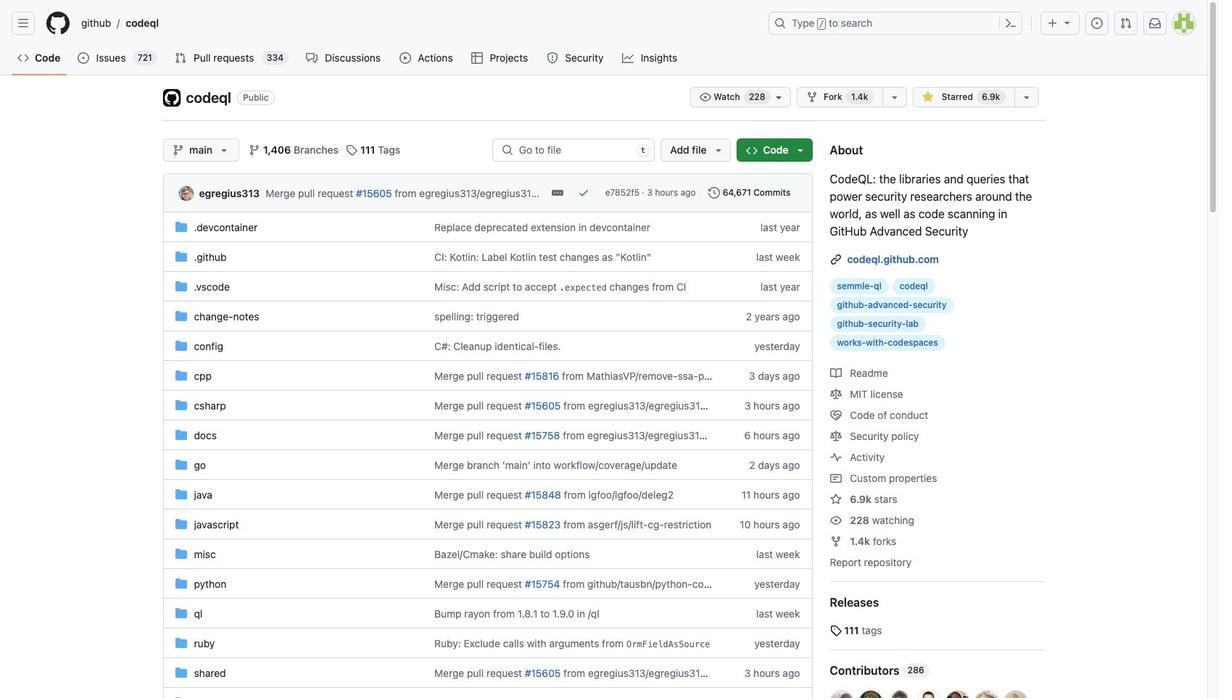 Task type: locate. For each thing, give the bounding box(es) containing it.
git pull request image
[[1120, 17, 1132, 29], [175, 52, 186, 64]]

repo forked image
[[830, 536, 841, 547]]

5 directory image from the top
[[175, 340, 187, 352]]

10 directory image from the top
[[175, 548, 187, 560]]

graph image
[[622, 52, 634, 64]]

star image
[[830, 494, 841, 505]]

link image
[[830, 253, 841, 265]]

1 vertical spatial git pull request image
[[175, 52, 186, 64]]

7 directory image from the top
[[175, 429, 187, 441]]

git pull request image for issue opened image in the left of the page
[[175, 52, 186, 64]]

git pull request image right issue opened icon
[[1120, 17, 1132, 29]]

shield image
[[546, 52, 558, 64]]

code image
[[17, 52, 29, 64]]

note image
[[830, 473, 841, 484]]

directory image
[[175, 399, 187, 411], [175, 489, 187, 500], [175, 578, 187, 589], [175, 608, 187, 619], [175, 667, 187, 679]]

tag image
[[346, 144, 357, 156]]

triangle down image left code image
[[712, 144, 724, 156]]

git pull request image up owner avatar
[[175, 52, 186, 64]]

book image
[[830, 368, 841, 379]]

4 directory image from the top
[[175, 608, 187, 619]]

git pull request image for issue opened icon
[[1120, 17, 1132, 29]]

triangle down image
[[1061, 17, 1073, 28], [712, 144, 724, 156], [794, 144, 806, 156]]

list
[[75, 12, 760, 35]]

triangle down image right code image
[[794, 144, 806, 156]]

triangle down image
[[218, 144, 230, 156]]

directory image
[[175, 221, 187, 233], [175, 251, 187, 262], [175, 281, 187, 292], [175, 310, 187, 322], [175, 340, 187, 352], [175, 370, 187, 381], [175, 429, 187, 441], [175, 459, 187, 471], [175, 518, 187, 530], [175, 548, 187, 560], [175, 637, 187, 649], [175, 697, 187, 698]]

1 horizontal spatial git pull request image
[[1120, 17, 1132, 29]]

comment discussion image
[[306, 52, 318, 64]]

0 horizontal spatial git pull request image
[[175, 52, 186, 64]]

open commit details image
[[552, 187, 563, 199]]

law image
[[830, 389, 841, 400]]

1 directory image from the top
[[175, 399, 187, 411]]

play image
[[400, 52, 411, 64]]

eye image
[[700, 91, 711, 103]]

tag image
[[830, 625, 841, 637]]

homepage image
[[46, 12, 70, 35]]

triangle down image right 'plus' icon
[[1061, 17, 1073, 28]]

3 directory image from the top
[[175, 578, 187, 589]]

git branch image
[[172, 144, 184, 156]]

0 vertical spatial git pull request image
[[1120, 17, 1132, 29]]

history image
[[708, 187, 720, 199]]

5 directory image from the top
[[175, 667, 187, 679]]

1 horizontal spatial triangle down image
[[794, 144, 806, 156]]

see your forks of this repository image
[[889, 91, 900, 103]]

star fill image
[[922, 91, 933, 103]]



Task type: vqa. For each thing, say whether or not it's contained in the screenshot.
history image
yes



Task type: describe. For each thing, give the bounding box(es) containing it.
repo forked image
[[806, 91, 818, 103]]

check image
[[578, 187, 589, 199]]

issue opened image
[[78, 52, 89, 64]]

git branch image
[[249, 144, 260, 156]]

6 directory image from the top
[[175, 370, 187, 381]]

9 directory image from the top
[[175, 518, 187, 530]]

commits by egregius313 tooltip
[[199, 185, 260, 200]]

12 directory image from the top
[[175, 697, 187, 698]]

search image
[[502, 144, 513, 156]]

plus image
[[1047, 17, 1059, 29]]

eye image
[[830, 515, 841, 526]]

code of conduct image
[[830, 410, 841, 421]]

command palette image
[[1005, 17, 1016, 29]]

2 horizontal spatial triangle down image
[[1061, 17, 1073, 28]]

8 directory image from the top
[[175, 459, 187, 471]]

notifications image
[[1149, 17, 1161, 29]]

code image
[[746, 145, 757, 156]]

egregius313 image
[[179, 186, 193, 201]]

4 directory image from the top
[[175, 310, 187, 322]]

issue opened image
[[1091, 17, 1103, 29]]

add this repository to a list image
[[1020, 91, 1032, 103]]

owner avatar image
[[163, 89, 180, 107]]

3 directory image from the top
[[175, 281, 187, 292]]

6892 users starred this repository element
[[977, 90, 1005, 104]]

11 directory image from the top
[[175, 637, 187, 649]]

2 directory image from the top
[[175, 251, 187, 262]]

table image
[[471, 52, 483, 64]]

Go to file text field
[[519, 139, 631, 161]]

2 directory image from the top
[[175, 489, 187, 500]]

1 directory image from the top
[[175, 221, 187, 233]]

law image
[[830, 431, 841, 442]]

0 horizontal spatial triangle down image
[[712, 144, 724, 156]]

pulse image
[[830, 452, 841, 463]]



